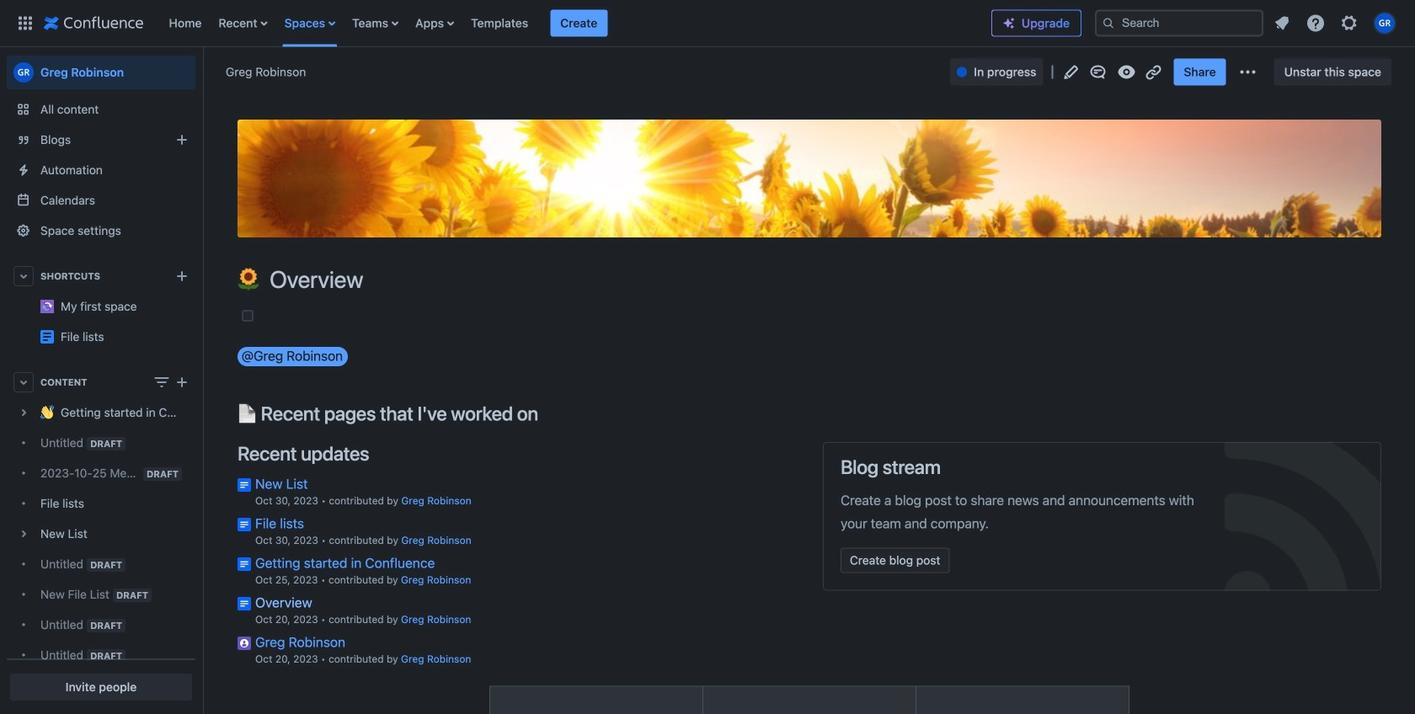 Task type: vqa. For each thing, say whether or not it's contained in the screenshot.
The Data to the right
no



Task type: locate. For each thing, give the bounding box(es) containing it.
file lists image
[[40, 330, 54, 344]]

tree
[[7, 398, 195, 714]]

more actions image
[[1238, 62, 1258, 82]]

confluence image
[[44, 13, 144, 33], [44, 13, 144, 33]]

add shortcut image
[[172, 266, 192, 286]]

appswitcher icon image
[[15, 13, 35, 33]]

1 horizontal spatial list
[[1267, 8, 1405, 38]]

copy image
[[537, 403, 557, 423]]

change view image
[[152, 372, 172, 393]]

None search field
[[1095, 10, 1264, 37]]

banner
[[0, 0, 1415, 47]]

space element
[[0, 47, 202, 714]]

list
[[161, 0, 992, 47], [1267, 8, 1405, 38]]

0 horizontal spatial list
[[161, 0, 992, 47]]

stop watching image
[[1117, 62, 1137, 82]]

edit this page image
[[1061, 62, 1081, 82]]

list item
[[550, 10, 608, 37]]

:sunflower: image
[[238, 268, 259, 290], [238, 268, 259, 290]]

list for appswitcher icon
[[161, 0, 992, 47]]

create a blog image
[[172, 130, 192, 150]]

settings icon image
[[1340, 13, 1360, 33]]

copy link image
[[1144, 62, 1164, 82]]

tree inside the space element
[[7, 398, 195, 714]]

list for the premium icon
[[1267, 8, 1405, 38]]

premium image
[[1003, 16, 1016, 30]]

help icon image
[[1306, 13, 1326, 33]]



Task type: describe. For each thing, give the bounding box(es) containing it.
list item inside 'list'
[[550, 10, 608, 37]]

create a page image
[[172, 372, 192, 393]]

Search field
[[1095, 10, 1264, 37]]

collapse sidebar image
[[184, 56, 221, 89]]

global element
[[10, 0, 992, 47]]

search image
[[1102, 16, 1116, 30]]

notification icon image
[[1272, 13, 1292, 33]]



